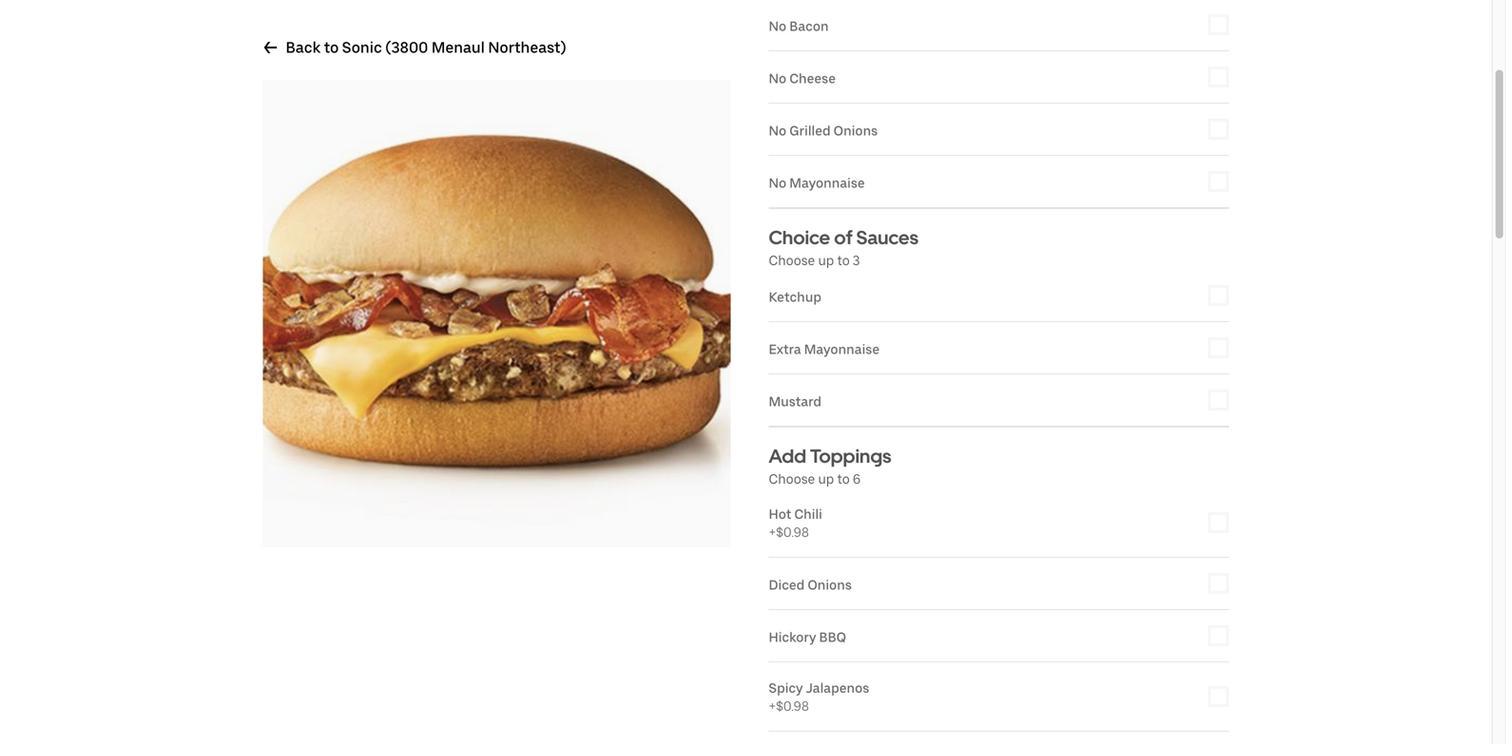 Task type: describe. For each thing, give the bounding box(es) containing it.
choice of sauces choose up to 3
[[769, 226, 919, 269]]

no for no grilled onions
[[769, 123, 787, 139]]

choice
[[769, 226, 831, 249]]

bbq
[[820, 630, 847, 646]]

chili
[[795, 507, 823, 523]]

no cheese
[[769, 70, 836, 87]]

grilled
[[790, 123, 831, 139]]

add toppings choose up to 6
[[769, 445, 892, 487]]

ketchup
[[769, 289, 822, 305]]

sauces
[[857, 226, 919, 249]]

northeast)
[[488, 39, 567, 57]]

3
[[853, 253, 860, 269]]

menaul
[[432, 39, 485, 57]]

$0.98 for spicy
[[776, 699, 809, 715]]

no for no cheese
[[769, 70, 787, 87]]

0 vertical spatial to
[[324, 39, 339, 57]]

(3800
[[385, 39, 428, 57]]

back
[[286, 39, 321, 57]]

hickory
[[769, 630, 817, 646]]

to inside "add toppings choose up to 6"
[[837, 471, 850, 487]]

add
[[769, 445, 807, 468]]

toppings
[[810, 445, 892, 468]]

choose inside the "choice of sauces choose up to 3"
[[769, 253, 815, 269]]

choose inside "add toppings choose up to 6"
[[769, 471, 815, 487]]

diced
[[769, 577, 805, 594]]

sonic
[[342, 39, 382, 57]]

hot chili + $0.98
[[769, 507, 823, 541]]

no bacon
[[769, 18, 829, 34]]



Task type: locate. For each thing, give the bounding box(es) containing it.
2 up from the top
[[818, 471, 834, 487]]

6
[[853, 471, 861, 487]]

1 vertical spatial choose
[[769, 471, 815, 487]]

of
[[834, 226, 853, 249]]

0 vertical spatial up
[[818, 253, 834, 269]]

$0.98 for hot
[[776, 525, 809, 541]]

choose down the choice
[[769, 253, 815, 269]]

0 vertical spatial choose
[[769, 253, 815, 269]]

back to sonic (3800 menaul northeast)
[[286, 39, 567, 57]]

$0.98 down hot
[[776, 525, 809, 541]]

4 no from the top
[[769, 175, 787, 191]]

1 vertical spatial onions
[[808, 577, 852, 594]]

1 $0.98 from the top
[[776, 525, 809, 541]]

0 vertical spatial mayonnaise
[[790, 175, 865, 191]]

mayonnaise for no mayonnaise
[[790, 175, 865, 191]]

+ for spicy jalapenos + $0.98
[[769, 699, 776, 715]]

no mayonnaise
[[769, 175, 865, 191]]

choose
[[769, 253, 815, 269], [769, 471, 815, 487]]

up down 'of' at the top right of the page
[[818, 253, 834, 269]]

mustard
[[769, 394, 822, 410]]

to
[[324, 39, 339, 57], [837, 253, 850, 269], [837, 471, 850, 487]]

no up the choice
[[769, 175, 787, 191]]

to right back
[[324, 39, 339, 57]]

mayonnaise
[[790, 175, 865, 191], [804, 341, 880, 358]]

no left cheese
[[769, 70, 787, 87]]

2 + from the top
[[769, 699, 776, 715]]

up inside "add toppings choose up to 6"
[[818, 471, 834, 487]]

hickory bbq
[[769, 630, 847, 646]]

up left 6
[[818, 471, 834, 487]]

no grilled onions
[[769, 123, 878, 139]]

spicy jalapenos + $0.98
[[769, 681, 870, 715]]

0 vertical spatial $0.98
[[776, 525, 809, 541]]

back to sonic (3800 menaul northeast) link
[[263, 38, 567, 57]]

mayonnaise right extra
[[804, 341, 880, 358]]

mayonnaise down "no grilled onions"
[[790, 175, 865, 191]]

$0.98 down spicy
[[776, 699, 809, 715]]

2 vertical spatial to
[[837, 471, 850, 487]]

spicy
[[769, 681, 803, 697]]

3 no from the top
[[769, 123, 787, 139]]

+ inside hot chili + $0.98
[[769, 525, 776, 541]]

extra
[[769, 341, 802, 358]]

no left bacon
[[769, 18, 787, 34]]

1 vertical spatial $0.98
[[776, 699, 809, 715]]

$0.98 inside hot chili + $0.98
[[776, 525, 809, 541]]

1 vertical spatial to
[[837, 253, 850, 269]]

2 no from the top
[[769, 70, 787, 87]]

+ down spicy
[[769, 699, 776, 715]]

no for no bacon
[[769, 18, 787, 34]]

bacon
[[790, 18, 829, 34]]

diced onions
[[769, 577, 852, 594]]

$0.98 inside spicy jalapenos + $0.98
[[776, 699, 809, 715]]

1 vertical spatial up
[[818, 471, 834, 487]]

1 vertical spatial mayonnaise
[[804, 341, 880, 358]]

no left grilled
[[769, 123, 787, 139]]

1 vertical spatial +
[[769, 699, 776, 715]]

to left 3
[[837, 253, 850, 269]]

extra mayonnaise
[[769, 341, 880, 358]]

1 choose from the top
[[769, 253, 815, 269]]

hot
[[769, 507, 792, 523]]

1 no from the top
[[769, 18, 787, 34]]

+
[[769, 525, 776, 541], [769, 699, 776, 715]]

mayonnaise for extra mayonnaise
[[804, 341, 880, 358]]

to inside the "choice of sauces choose up to 3"
[[837, 253, 850, 269]]

up
[[818, 253, 834, 269], [818, 471, 834, 487]]

choose down add
[[769, 471, 815, 487]]

no
[[769, 18, 787, 34], [769, 70, 787, 87], [769, 123, 787, 139], [769, 175, 787, 191]]

onions
[[834, 123, 878, 139], [808, 577, 852, 594]]

onions right diced
[[808, 577, 852, 594]]

+ down hot
[[769, 525, 776, 541]]

0 vertical spatial onions
[[834, 123, 878, 139]]

$0.98
[[776, 525, 809, 541], [776, 699, 809, 715]]

+ for hot chili + $0.98
[[769, 525, 776, 541]]

2 choose from the top
[[769, 471, 815, 487]]

0 vertical spatial +
[[769, 525, 776, 541]]

no for no mayonnaise
[[769, 175, 787, 191]]

cheese
[[790, 70, 836, 87]]

+ inside spicy jalapenos + $0.98
[[769, 699, 776, 715]]

up inside the "choice of sauces choose up to 3"
[[818, 253, 834, 269]]

1 + from the top
[[769, 525, 776, 541]]

jalapenos
[[806, 681, 870, 697]]

to left 6
[[837, 471, 850, 487]]

1 up from the top
[[818, 253, 834, 269]]

2 $0.98 from the top
[[776, 699, 809, 715]]

onions right grilled
[[834, 123, 878, 139]]



Task type: vqa. For each thing, say whether or not it's contained in the screenshot.
Ketchup
yes



